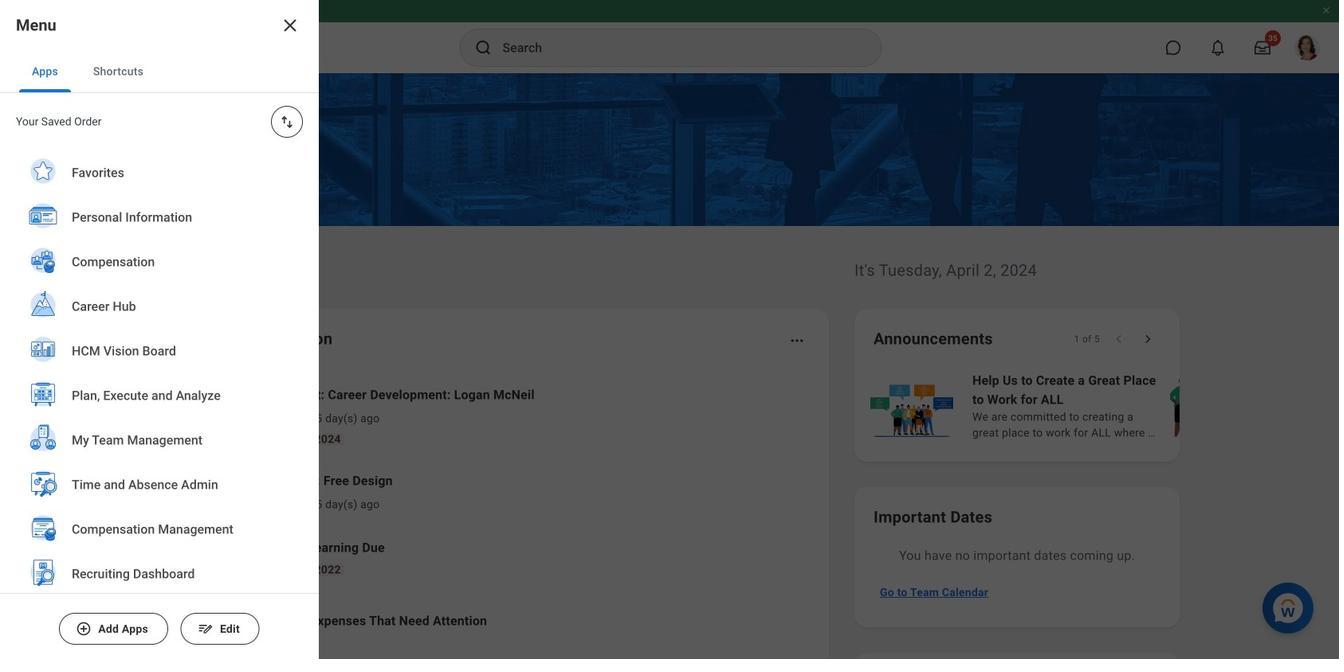 Task type: describe. For each thing, give the bounding box(es) containing it.
chevron left small image
[[1111, 332, 1127, 348]]

global navigation dialog
[[0, 0, 319, 660]]

sort image
[[279, 114, 295, 130]]

close environment banner image
[[1322, 6, 1331, 15]]

search image
[[474, 38, 493, 57]]

x image
[[281, 16, 300, 35]]

inbox large image
[[1255, 40, 1270, 56]]

dashboard expenses image
[[202, 610, 226, 634]]



Task type: vqa. For each thing, say whether or not it's contained in the screenshot.
PROFILE LOGAN MCNEIL image
no



Task type: locate. For each thing, give the bounding box(es) containing it.
2 inbox image from the top
[[202, 481, 226, 505]]

chevron right small image
[[1140, 332, 1156, 348]]

notifications large image
[[1210, 40, 1226, 56]]

profile logan mcneil element
[[1285, 30, 1329, 65]]

1 vertical spatial inbox image
[[202, 481, 226, 505]]

0 vertical spatial inbox image
[[202, 404, 226, 428]]

banner
[[0, 0, 1339, 73]]

status
[[1074, 333, 1100, 346]]

tab list
[[0, 51, 319, 93]]

main content
[[0, 73, 1339, 660]]

1 inbox image from the top
[[202, 404, 226, 428]]

plus circle image
[[76, 622, 92, 638]]

inbox image
[[202, 404, 226, 428], [202, 481, 226, 505]]

text edit image
[[198, 622, 213, 638]]

list
[[0, 151, 319, 660], [867, 370, 1339, 443], [179, 373, 810, 654]]



